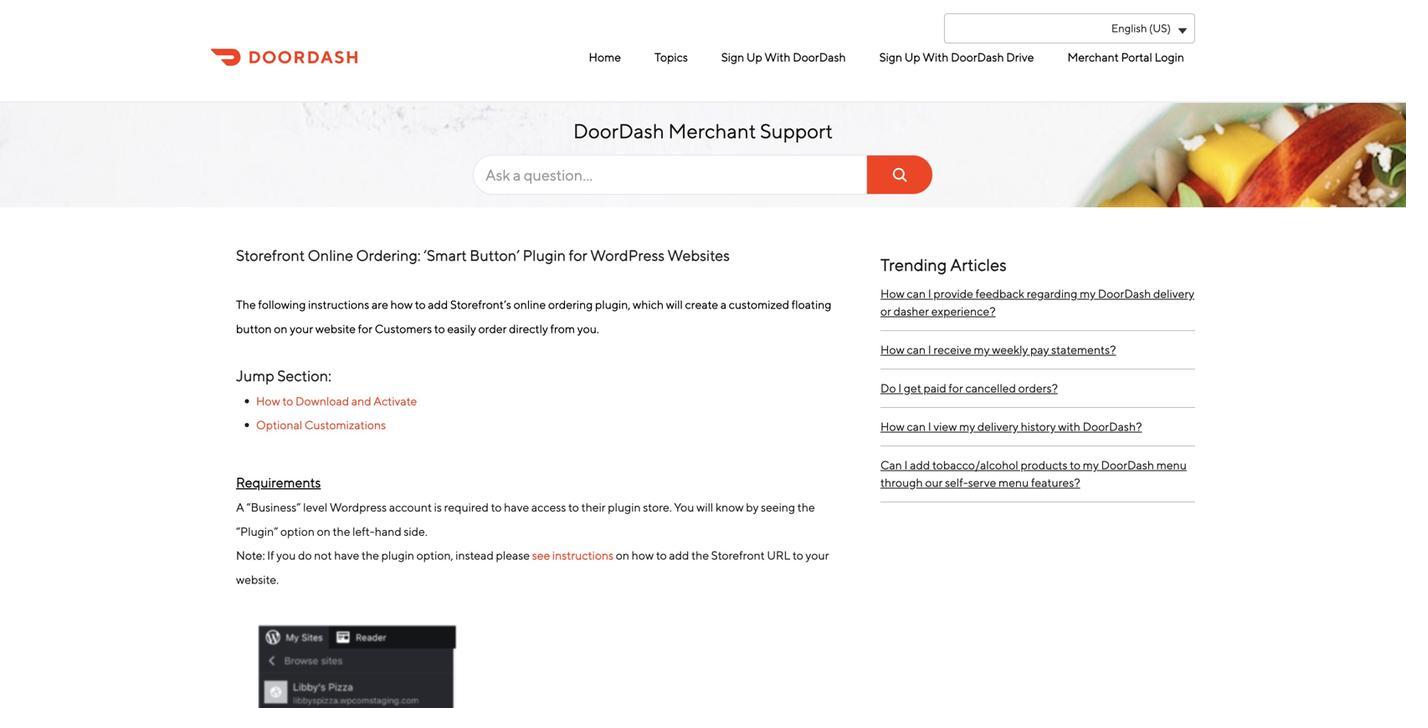 Task type: vqa. For each thing, say whether or not it's contained in the screenshot.
via
no



Task type: locate. For each thing, give the bounding box(es) containing it.
hand
[[375, 525, 402, 539]]

ordering:
[[356, 246, 421, 264]]

0 vertical spatial add
[[428, 298, 448, 312]]

add up our on the right of page
[[910, 459, 930, 472]]

3 can from the top
[[907, 420, 926, 434]]

how inside the how can i provide feedback regarding my doordash delivery or dasher experience?
[[880, 287, 905, 301]]

can i add tobacco/alcohol products to my doordash menu through our self-serve menu features? link
[[880, 447, 1195, 503]]

i left receive
[[928, 343, 931, 357]]

1 horizontal spatial sign
[[879, 50, 902, 64]]

0 horizontal spatial with
[[765, 50, 790, 64]]

see instructions link
[[530, 549, 614, 563]]

1 vertical spatial your
[[806, 549, 829, 563]]

up for sign up with doordash
[[746, 50, 762, 64]]

merchant help home image
[[211, 47, 357, 68]]

support
[[760, 119, 833, 143]]

to down jump section:
[[282, 394, 293, 408]]

order
[[478, 322, 507, 336]]

storefront inside on how to add the storefront url to your website.
[[711, 549, 765, 563]]

0 vertical spatial instructions
[[308, 298, 369, 312]]

on down the following
[[274, 322, 288, 336]]

how inside how can i receive my weekly pay statements? link
[[880, 343, 905, 357]]

0 horizontal spatial add
[[428, 298, 448, 312]]

0 vertical spatial can
[[907, 287, 926, 301]]

how inside how can i view my delivery history with doordash? link
[[880, 420, 905, 434]]

on up not
[[317, 525, 330, 539]]

doordash down home 'link'
[[573, 119, 664, 143]]

1 horizontal spatial plugin
[[608, 501, 641, 515]]

can
[[880, 459, 902, 472]]

optional customizations link
[[256, 419, 386, 432]]

have left access
[[504, 501, 529, 515]]

storefront up the following
[[236, 246, 305, 264]]

plugin down hand
[[381, 549, 414, 563]]

can inside how can i view my delivery history with doordash? link
[[907, 420, 926, 434]]

jump
[[236, 367, 274, 385]]

to up customers
[[415, 298, 426, 312]]

can i add tobacco/alcohol products to my doordash menu through our self-serve menu features?
[[880, 459, 1187, 490]]

how for how can i receive my weekly pay statements?
[[880, 343, 905, 357]]

to
[[415, 298, 426, 312], [434, 322, 445, 336], [282, 394, 293, 408], [1070, 459, 1081, 472], [491, 501, 502, 515], [568, 501, 579, 515], [656, 549, 667, 563], [793, 549, 803, 563]]

instructions
[[308, 298, 369, 312], [552, 549, 614, 563]]

doordash
[[793, 50, 846, 64], [951, 50, 1004, 64], [573, 119, 664, 143], [1098, 287, 1151, 301], [1101, 459, 1154, 472]]

drive
[[1006, 50, 1034, 64]]

1 horizontal spatial merchant
[[1067, 50, 1119, 64]]

my right regarding
[[1080, 287, 1096, 301]]

instructions up website
[[308, 298, 369, 312]]

1 horizontal spatial with
[[923, 50, 949, 64]]

0 horizontal spatial up
[[746, 50, 762, 64]]

tobacco/alcohol
[[932, 459, 1018, 472]]

up for sign up with doordash drive
[[905, 50, 920, 64]]

1 can from the top
[[907, 287, 926, 301]]

2 vertical spatial add
[[669, 549, 689, 563]]

sign
[[721, 50, 744, 64], [879, 50, 902, 64]]

1 vertical spatial menu
[[998, 476, 1029, 490]]

add inside the following instructions are how to add storefront's online ordering plugin, which will create a customized floating button on your website for customers to easily order directly from you.
[[428, 298, 448, 312]]

i
[[928, 287, 931, 301], [928, 343, 931, 357], [898, 382, 902, 395], [928, 420, 931, 434], [904, 459, 908, 472]]

my inside the how can i provide feedback regarding my doordash delivery or dasher experience?
[[1080, 287, 1096, 301]]

0 vertical spatial delivery
[[1153, 287, 1194, 301]]

1 vertical spatial can
[[907, 343, 926, 357]]

to inside can i add tobacco/alcohol products to my doordash menu through our self-serve menu features?
[[1070, 459, 1081, 472]]

merchant inside menu
[[1067, 50, 1119, 64]]

to up features?
[[1070, 459, 1081, 472]]

can up dasher
[[907, 287, 926, 301]]

2 can from the top
[[907, 343, 926, 357]]

provide
[[934, 287, 973, 301]]

0 vertical spatial merchant
[[1067, 50, 1119, 64]]

0 vertical spatial menu
[[1156, 459, 1187, 472]]

how can i provide feedback regarding my doordash delivery or dasher experience? link
[[880, 275, 1195, 331]]

please
[[496, 549, 530, 563]]

0 vertical spatial will
[[666, 298, 683, 312]]

with for sign up with doordash
[[765, 50, 790, 64]]

Preferred Language, English (US) button
[[944, 13, 1195, 44]]

instructions right see at the left bottom of page
[[552, 549, 614, 563]]

0 vertical spatial on
[[274, 322, 288, 336]]

plugin
[[608, 501, 641, 515], [381, 549, 414, 563]]

2 vertical spatial on
[[616, 549, 629, 563]]

1 vertical spatial instructions
[[552, 549, 614, 563]]

english (us)
[[1111, 22, 1171, 35]]

0 horizontal spatial merchant
[[668, 119, 756, 143]]

1 vertical spatial merchant
[[668, 119, 756, 143]]

1 horizontal spatial your
[[806, 549, 829, 563]]

get
[[904, 382, 921, 395]]

side.
[[404, 525, 427, 539]]

2 horizontal spatial with
[[1058, 420, 1080, 434]]

how up or
[[880, 287, 905, 301]]

plugin inside the 'a "business" level wordpress account is required to have access to their plugin store. you will know by seeing the "plugin" option on the left-hand side.'
[[608, 501, 641, 515]]

doordash left drive at the right top
[[951, 50, 1004, 64]]

download
[[295, 394, 349, 408]]

merchant
[[1067, 50, 1119, 64], [668, 119, 756, 143]]

view
[[934, 420, 957, 434]]

1 horizontal spatial delivery
[[1153, 287, 1194, 301]]

my down doordash?
[[1083, 459, 1099, 472]]

button
[[236, 322, 272, 336]]

doordash up the statements? on the right of the page
[[1098, 287, 1151, 301]]

will right 'which'
[[666, 298, 683, 312]]

your down the following
[[290, 322, 313, 336]]

0 horizontal spatial will
[[666, 298, 683, 312]]

1 horizontal spatial will
[[696, 501, 713, 515]]

how
[[390, 298, 413, 312], [632, 549, 654, 563]]

can inside how can i receive my weekly pay statements? link
[[907, 343, 926, 357]]

for right plugin
[[569, 246, 587, 264]]

note: if you do not have the plugin option, instead please see instructions
[[236, 549, 614, 563]]

up
[[746, 50, 762, 64], [905, 50, 920, 64]]

0 horizontal spatial your
[[290, 322, 313, 336]]

the
[[797, 501, 815, 515], [333, 525, 350, 539], [362, 549, 379, 563], [691, 549, 709, 563]]

can inside the how can i provide feedback regarding my doordash delivery or dasher experience?
[[907, 287, 926, 301]]

website
[[315, 322, 356, 336]]

will right 'you'
[[696, 501, 713, 515]]

user-added image image
[[236, 616, 482, 709]]

trending
[[880, 255, 947, 275]]

1 horizontal spatial up
[[905, 50, 920, 64]]

your right url
[[806, 549, 829, 563]]

required
[[444, 501, 489, 515]]

how for how to download and activate
[[256, 394, 280, 408]]

0 vertical spatial how
[[390, 298, 413, 312]]

requirements
[[236, 475, 321, 491]]

2 vertical spatial can
[[907, 420, 926, 434]]

websites
[[667, 246, 730, 264]]

for right paid
[[949, 382, 963, 395]]

'smart
[[424, 246, 467, 264]]

1 sign from the left
[[721, 50, 744, 64]]

i inside the how can i provide feedback regarding my doordash delivery or dasher experience?
[[928, 287, 931, 301]]

and
[[351, 394, 371, 408]]

1 horizontal spatial menu
[[1156, 459, 1187, 472]]

1 horizontal spatial how
[[632, 549, 654, 563]]

for down are
[[358, 322, 373, 336]]

a "business" level wordpress account is required to have access to their plugin store. you will know by seeing the "plugin" option on the left-hand side.
[[236, 501, 815, 539]]

for inside the following instructions are how to add storefront's online ordering plugin, which will create a customized floating button on your website for customers to easily order directly from you.
[[358, 322, 373, 336]]

on right see instructions link
[[616, 549, 629, 563]]

0 vertical spatial your
[[290, 322, 313, 336]]

0 horizontal spatial storefront
[[236, 246, 305, 264]]

wordpress
[[590, 246, 665, 264]]

your inside on how to add the storefront url to your website.
[[806, 549, 829, 563]]

1 vertical spatial add
[[910, 459, 930, 472]]

2 up from the left
[[905, 50, 920, 64]]

the
[[236, 298, 256, 312]]

do
[[880, 382, 896, 395]]

the inside on how to add the storefront url to your website.
[[691, 549, 709, 563]]

access
[[531, 501, 566, 515]]

how up optional
[[256, 394, 280, 408]]

sign inside sign up with doordash drive link
[[879, 50, 902, 64]]

the right seeing
[[797, 501, 815, 515]]

2 horizontal spatial add
[[910, 459, 930, 472]]

1 vertical spatial how
[[632, 549, 654, 563]]

storefront left url
[[711, 549, 765, 563]]

statements?
[[1051, 343, 1116, 357]]

customizations
[[305, 419, 386, 432]]

1 horizontal spatial have
[[504, 501, 529, 515]]

i left the view
[[928, 420, 931, 434]]

home
[[589, 50, 621, 64]]

0 horizontal spatial plugin
[[381, 549, 414, 563]]

merchant up ask a question... text field
[[668, 119, 756, 143]]

1 up from the left
[[746, 50, 762, 64]]

jump section:
[[236, 367, 334, 385]]

0 horizontal spatial delivery
[[977, 420, 1018, 434]]

are
[[372, 298, 388, 312]]

merchant down english (us) button
[[1067, 50, 1119, 64]]

left-
[[352, 525, 375, 539]]

if
[[267, 549, 274, 563]]

0 vertical spatial plugin
[[608, 501, 641, 515]]

0 horizontal spatial how
[[390, 298, 413, 312]]

section:
[[277, 367, 331, 385]]

you.
[[577, 322, 599, 336]]

0 vertical spatial for
[[569, 246, 587, 264]]

1 horizontal spatial on
[[317, 525, 330, 539]]

how down store.
[[632, 549, 654, 563]]

1 horizontal spatial instructions
[[552, 549, 614, 563]]

0 horizontal spatial sign
[[721, 50, 744, 64]]

articles
[[950, 255, 1007, 275]]

i right the do
[[898, 382, 902, 395]]

our
[[925, 476, 943, 490]]

how up can
[[880, 420, 905, 434]]

0 horizontal spatial instructions
[[308, 298, 369, 312]]

2 sign from the left
[[879, 50, 902, 64]]

0 horizontal spatial menu
[[998, 476, 1029, 490]]

sign inside sign up with doordash link
[[721, 50, 744, 64]]

option
[[280, 525, 315, 539]]

0 horizontal spatial have
[[334, 549, 359, 563]]

doordash down doordash?
[[1101, 459, 1154, 472]]

do i get paid for cancelled orders?
[[880, 382, 1058, 395]]

the down 'left-'
[[362, 549, 379, 563]]

2 horizontal spatial for
[[949, 382, 963, 395]]

can left the view
[[907, 420, 926, 434]]

your
[[290, 322, 313, 336], [806, 549, 829, 563]]

i right can
[[904, 459, 908, 472]]

2 horizontal spatial on
[[616, 549, 629, 563]]

website.
[[236, 573, 279, 587]]

can
[[907, 287, 926, 301], [907, 343, 926, 357], [907, 420, 926, 434]]

doordash up support
[[793, 50, 846, 64]]

the left 'left-'
[[333, 525, 350, 539]]

english
[[1111, 22, 1147, 35]]

have right not
[[334, 549, 359, 563]]

1 horizontal spatial storefront
[[711, 549, 765, 563]]

how can i provide feedback regarding my doordash delivery or dasher experience?
[[880, 287, 1194, 318]]

how up the do
[[880, 343, 905, 357]]

0 vertical spatial have
[[504, 501, 529, 515]]

0 horizontal spatial for
[[358, 322, 373, 336]]

doordash?
[[1083, 420, 1142, 434]]

the down 'you'
[[691, 549, 709, 563]]

to right 'required'
[[491, 501, 502, 515]]

optional customizations
[[256, 419, 386, 432]]

customers
[[375, 322, 432, 336]]

1 vertical spatial will
[[696, 501, 713, 515]]

will
[[666, 298, 683, 312], [696, 501, 713, 515]]

sign up with doordash drive
[[879, 50, 1034, 64]]

activate
[[373, 394, 417, 408]]

0 horizontal spatial on
[[274, 322, 288, 336]]

menu
[[1156, 459, 1187, 472], [998, 476, 1029, 490]]

doordash inside the how can i provide feedback regarding my doordash delivery or dasher experience?
[[1098, 287, 1151, 301]]

1 vertical spatial delivery
[[977, 420, 1018, 434]]

i for provide
[[928, 287, 931, 301]]

storefront online ordering: 'smart button' plugin for wordpress websites
[[236, 246, 730, 264]]

1 horizontal spatial add
[[669, 549, 689, 563]]

how
[[880, 287, 905, 301], [880, 343, 905, 357], [256, 394, 280, 408], [880, 420, 905, 434]]

add up easily
[[428, 298, 448, 312]]

can left receive
[[907, 343, 926, 357]]

menu containing home
[[469, 44, 1188, 71]]

from
[[550, 322, 575, 336]]

how right are
[[390, 298, 413, 312]]

plugin right their
[[608, 501, 641, 515]]

how inside on how to add the storefront url to your website.
[[632, 549, 654, 563]]

to right url
[[793, 549, 803, 563]]

add down 'you'
[[669, 549, 689, 563]]

i left the provide in the right of the page
[[928, 287, 931, 301]]

1 vertical spatial storefront
[[711, 549, 765, 563]]

1 vertical spatial for
[[358, 322, 373, 336]]

will inside the following instructions are how to add storefront's online ordering plugin, which will create a customized floating button on your website for customers to easily order directly from you.
[[666, 298, 683, 312]]

1 vertical spatial on
[[317, 525, 330, 539]]

0 vertical spatial storefront
[[236, 246, 305, 264]]

experience?
[[931, 305, 996, 318]]

2 vertical spatial for
[[949, 382, 963, 395]]

menu
[[469, 44, 1188, 71]]

how to download and activate
[[256, 394, 417, 408]]



Task type: describe. For each thing, give the bounding box(es) containing it.
portal
[[1121, 50, 1152, 64]]

how can i view my delivery history with doordash? link
[[880, 408, 1195, 447]]

paid
[[924, 382, 946, 395]]

my right the view
[[959, 420, 975, 434]]

my inside can i add tobacco/alcohol products to my doordash menu through our self-serve menu features?
[[1083, 459, 1099, 472]]

doordash merchant support
[[573, 119, 833, 143]]

button'
[[470, 246, 520, 264]]

i for receive
[[928, 343, 931, 357]]

topics
[[654, 50, 688, 64]]

know
[[716, 501, 744, 515]]

sign up with doordash
[[721, 50, 846, 64]]

how inside the following instructions are how to add storefront's online ordering plugin, which will create a customized floating button on your website for customers to easily order directly from you.
[[390, 298, 413, 312]]

history
[[1021, 420, 1056, 434]]

a
[[720, 298, 727, 312]]

on inside the 'a "business" level wordpress account is required to have access to their plugin store. you will know by seeing the "plugin" option on the left-hand side.'
[[317, 525, 330, 539]]

customized
[[729, 298, 789, 312]]

1 vertical spatial have
[[334, 549, 359, 563]]

can for provide
[[907, 287, 926, 301]]

which
[[633, 298, 664, 312]]

home link
[[585, 44, 625, 71]]

online
[[308, 246, 353, 264]]

regarding
[[1027, 287, 1077, 301]]

option,
[[417, 549, 453, 563]]

i inside can i add tobacco/alcohol products to my doordash menu through our self-serve menu features?
[[904, 459, 908, 472]]

topics link
[[650, 44, 692, 71]]

weekly
[[992, 343, 1028, 357]]

"business"
[[246, 501, 301, 515]]

ordering
[[548, 298, 593, 312]]

following
[[258, 298, 306, 312]]

to left their
[[568, 501, 579, 515]]

how to download and activate link
[[256, 394, 417, 408]]

on inside the following instructions are how to add storefront's online ordering plugin, which will create a customized floating button on your website for customers to easily order directly from you.
[[274, 322, 288, 336]]

Ask a question... text field
[[473, 155, 933, 195]]

you
[[674, 501, 694, 515]]

floating
[[792, 298, 832, 312]]

how for how can i view my delivery history with doordash?
[[880, 420, 905, 434]]

online
[[514, 298, 546, 312]]

products
[[1021, 459, 1068, 472]]

delivery inside the how can i provide feedback regarding my doordash delivery or dasher experience?
[[1153, 287, 1194, 301]]

trending articles
[[880, 255, 1007, 275]]

create
[[685, 298, 718, 312]]

dasher
[[893, 305, 929, 318]]

can for receive
[[907, 343, 926, 357]]

on inside on how to add the storefront url to your website.
[[616, 549, 629, 563]]

a
[[236, 501, 244, 515]]

to down store.
[[656, 549, 667, 563]]

(us)
[[1149, 22, 1171, 35]]

receive
[[934, 343, 972, 357]]

with for sign up with doordash drive
[[923, 50, 949, 64]]

self-
[[945, 476, 968, 490]]

sign up with doordash drive link
[[875, 44, 1038, 71]]

add inside can i add tobacco/alcohol products to my doordash menu through our self-serve menu features?
[[910, 459, 930, 472]]

"plugin"
[[236, 525, 278, 539]]

do
[[298, 549, 312, 563]]

features?
[[1031, 476, 1080, 490]]

sign for sign up with doordash drive
[[879, 50, 902, 64]]

plugin,
[[595, 298, 631, 312]]

pay
[[1030, 343, 1049, 357]]

delivery inside how can i view my delivery history with doordash? link
[[977, 420, 1018, 434]]

by
[[746, 501, 759, 515]]

you
[[276, 549, 296, 563]]

see
[[532, 549, 550, 563]]

directly
[[509, 322, 548, 336]]

1 vertical spatial plugin
[[381, 549, 414, 563]]

merchant portal login
[[1067, 50, 1184, 64]]

add inside on how to add the storefront url to your website.
[[669, 549, 689, 563]]

login
[[1155, 50, 1184, 64]]

through
[[880, 476, 923, 490]]

seeing
[[761, 501, 795, 515]]

orders?
[[1018, 382, 1058, 395]]

on how to add the storefront url to your website.
[[236, 549, 829, 587]]

easily
[[447, 322, 476, 336]]

cancelled
[[965, 382, 1016, 395]]

sign for sign up with doordash
[[721, 50, 744, 64]]

level
[[303, 501, 327, 515]]

have inside the 'a "business" level wordpress account is required to have access to their plugin store. you will know by seeing the "plugin" option on the left-hand side.'
[[504, 501, 529, 515]]

will inside the 'a "business" level wordpress account is required to have access to their plugin store. you will know by seeing the "plugin" option on the left-hand side.'
[[696, 501, 713, 515]]

feedback
[[976, 287, 1024, 301]]

i for view
[[928, 420, 931, 434]]

my left the weekly
[[974, 343, 990, 357]]

1 horizontal spatial for
[[569, 246, 587, 264]]

serve
[[968, 476, 996, 490]]

their
[[581, 501, 606, 515]]

how for how can i provide feedback regarding my doordash delivery or dasher experience?
[[880, 287, 905, 301]]

how can i receive my weekly pay statements?
[[880, 343, 1116, 357]]

to left easily
[[434, 322, 445, 336]]

instructions inside the following instructions are how to add storefront's online ordering plugin, which will create a customized floating button on your website for customers to easily order directly from you.
[[308, 298, 369, 312]]

or
[[880, 305, 891, 318]]

can for view
[[907, 420, 926, 434]]

your inside the following instructions are how to add storefront's online ordering plugin, which will create a customized floating button on your website for customers to easily order directly from you.
[[290, 322, 313, 336]]

storefront's
[[450, 298, 511, 312]]

doordash inside can i add tobacco/alcohol products to my doordash menu through our self-serve menu features?
[[1101, 459, 1154, 472]]

merchant portal login link
[[1063, 44, 1188, 71]]

store.
[[643, 501, 672, 515]]

plugin
[[523, 246, 566, 264]]



